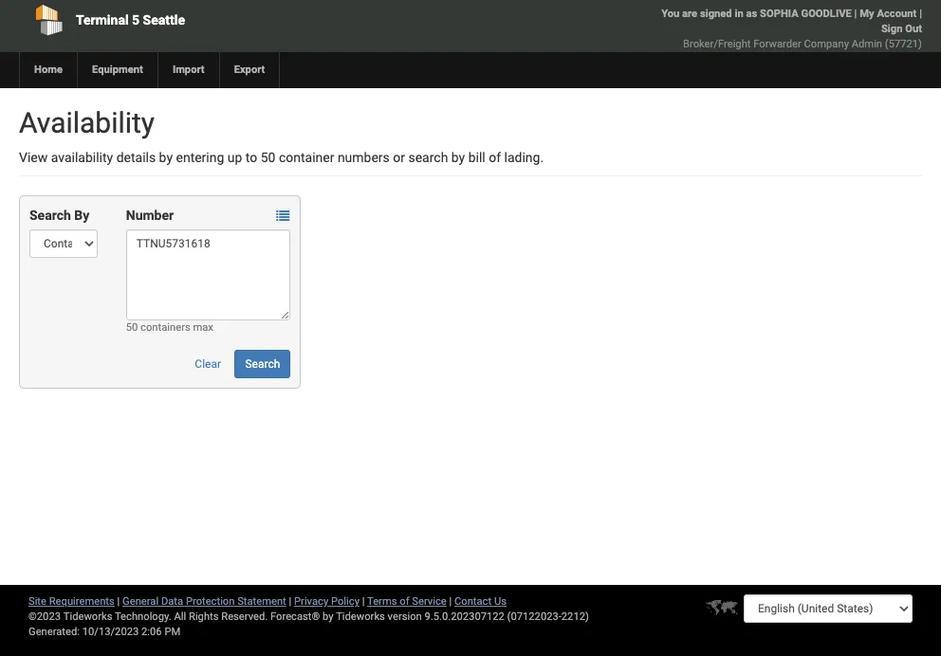 Task type: vqa. For each thing, say whether or not it's contained in the screenshot.
1:26 at the left of the page
no



Task type: describe. For each thing, give the bounding box(es) containing it.
view availability details by entering up to 50 container numbers or search by bill of lading.
[[19, 150, 544, 165]]

container
[[279, 150, 334, 165]]

by
[[74, 208, 89, 223]]

contact
[[454, 596, 492, 608]]

| up forecast®
[[289, 596, 291, 608]]

privacy policy link
[[294, 596, 360, 608]]

contact us link
[[454, 596, 507, 608]]

0 vertical spatial 50
[[261, 150, 276, 165]]

home link
[[19, 52, 77, 88]]

general
[[122, 596, 159, 608]]

terms
[[367, 596, 397, 608]]

site requirements link
[[28, 596, 115, 608]]

terminal 5 seattle link
[[19, 0, 379, 40]]

containers
[[140, 322, 190, 334]]

entering
[[176, 150, 224, 165]]

| left general
[[117, 596, 120, 608]]

import
[[173, 64, 205, 76]]

my account link
[[860, 8, 917, 20]]

my
[[860, 8, 874, 20]]

broker/freight
[[683, 38, 751, 50]]

as
[[746, 8, 757, 20]]

(57721)
[[885, 38, 922, 50]]

general data protection statement link
[[122, 596, 286, 608]]

10/13/2023
[[82, 626, 139, 638]]

view
[[19, 150, 48, 165]]

terms of service link
[[367, 596, 447, 608]]

forwarder
[[753, 38, 801, 50]]

seattle
[[143, 12, 185, 28]]

rights
[[189, 611, 219, 623]]

are
[[682, 8, 697, 20]]

bill
[[468, 150, 485, 165]]

or
[[393, 150, 405, 165]]

goodlive
[[801, 8, 852, 20]]

site requirements | general data protection statement | privacy policy | terms of service | contact us ©2023 tideworks technology. all rights reserved. forecast® by tideworks version 9.5.0.202307122 (07122023-2212) generated: 10/13/2023 2:06 pm
[[28, 596, 589, 638]]

lading.
[[504, 150, 544, 165]]

reserved.
[[221, 611, 268, 623]]

of inside site requirements | general data protection statement | privacy policy | terms of service | contact us ©2023 tideworks technology. all rights reserved. forecast® by tideworks version 9.5.0.202307122 (07122023-2212) generated: 10/13/2023 2:06 pm
[[400, 596, 409, 608]]

0 horizontal spatial 50
[[126, 322, 138, 334]]

in
[[735, 8, 743, 20]]

site
[[28, 596, 46, 608]]

details
[[116, 150, 156, 165]]

forecast®
[[270, 611, 320, 623]]

| up 9.5.0.202307122
[[449, 596, 452, 608]]

company
[[804, 38, 849, 50]]

availability
[[51, 150, 113, 165]]

numbers
[[338, 150, 390, 165]]

search for search
[[245, 358, 280, 371]]

generated:
[[28, 626, 80, 638]]

max
[[193, 322, 213, 334]]

2212)
[[561, 611, 589, 623]]

statement
[[237, 596, 286, 608]]

| left the my
[[854, 8, 857, 20]]

show list image
[[276, 210, 290, 223]]

account
[[877, 8, 917, 20]]

clear
[[195, 358, 221, 371]]

us
[[494, 596, 507, 608]]

search
[[408, 150, 448, 165]]

tideworks
[[336, 611, 385, 623]]



Task type: locate. For each thing, give the bounding box(es) containing it.
technology.
[[115, 611, 171, 623]]

clear button
[[184, 350, 231, 378]]

all
[[174, 611, 186, 623]]

policy
[[331, 596, 360, 608]]

by right the details
[[159, 150, 173, 165]]

data
[[161, 596, 183, 608]]

by
[[159, 150, 173, 165], [451, 150, 465, 165], [323, 611, 334, 623]]

equipment
[[92, 64, 143, 76]]

terminal 5 seattle
[[76, 12, 185, 28]]

terminal
[[76, 12, 129, 28]]

50 right to
[[261, 150, 276, 165]]

50
[[261, 150, 276, 165], [126, 322, 138, 334]]

export
[[234, 64, 265, 76]]

0 horizontal spatial of
[[400, 596, 409, 608]]

sign
[[881, 23, 903, 35]]

1 horizontal spatial by
[[323, 611, 334, 623]]

service
[[412, 596, 447, 608]]

privacy
[[294, 596, 328, 608]]

0 horizontal spatial search
[[29, 208, 71, 223]]

of up version
[[400, 596, 409, 608]]

import link
[[157, 52, 219, 88]]

5
[[132, 12, 140, 28]]

search by
[[29, 208, 89, 223]]

50 left 'containers'
[[126, 322, 138, 334]]

of
[[489, 150, 501, 165], [400, 596, 409, 608]]

of right bill
[[489, 150, 501, 165]]

1 vertical spatial search
[[245, 358, 280, 371]]

2 horizontal spatial by
[[451, 150, 465, 165]]

search
[[29, 208, 71, 223], [245, 358, 280, 371]]

home
[[34, 64, 63, 76]]

1 horizontal spatial of
[[489, 150, 501, 165]]

search inside button
[[245, 358, 280, 371]]

(07122023-
[[507, 611, 561, 623]]

you
[[661, 8, 680, 20]]

by left bill
[[451, 150, 465, 165]]

0 vertical spatial of
[[489, 150, 501, 165]]

1 horizontal spatial 50
[[261, 150, 276, 165]]

signed
[[700, 8, 732, 20]]

equipment link
[[77, 52, 157, 88]]

search button
[[235, 350, 291, 378]]

export link
[[219, 52, 279, 88]]

|
[[854, 8, 857, 20], [919, 8, 922, 20], [117, 596, 120, 608], [289, 596, 291, 608], [362, 596, 365, 608], [449, 596, 452, 608]]

search right the clear on the left of the page
[[245, 358, 280, 371]]

©2023 tideworks
[[28, 611, 112, 623]]

protection
[[186, 596, 235, 608]]

up
[[227, 150, 242, 165]]

sign out link
[[881, 23, 922, 35]]

requirements
[[49, 596, 115, 608]]

1 vertical spatial 50
[[126, 322, 138, 334]]

out
[[905, 23, 922, 35]]

version
[[388, 611, 422, 623]]

admin
[[852, 38, 882, 50]]

1 vertical spatial of
[[400, 596, 409, 608]]

availability
[[19, 106, 155, 139]]

search for search by
[[29, 208, 71, 223]]

9.5.0.202307122
[[425, 611, 505, 623]]

2:06
[[141, 626, 162, 638]]

| up out
[[919, 8, 922, 20]]

sophia
[[760, 8, 798, 20]]

by down privacy policy link
[[323, 611, 334, 623]]

pm
[[164, 626, 180, 638]]

number
[[126, 208, 174, 223]]

to
[[246, 150, 257, 165]]

you are signed in as sophia goodlive | my account | sign out broker/freight forwarder company admin (57721)
[[661, 8, 922, 50]]

1 horizontal spatial search
[[245, 358, 280, 371]]

search left by
[[29, 208, 71, 223]]

| up tideworks
[[362, 596, 365, 608]]

0 vertical spatial search
[[29, 208, 71, 223]]

by inside site requirements | general data protection statement | privacy policy | terms of service | contact us ©2023 tideworks technology. all rights reserved. forecast® by tideworks version 9.5.0.202307122 (07122023-2212) generated: 10/13/2023 2:06 pm
[[323, 611, 334, 623]]

50 containers max
[[126, 322, 213, 334]]

Number text field
[[126, 230, 291, 321]]

0 horizontal spatial by
[[159, 150, 173, 165]]



